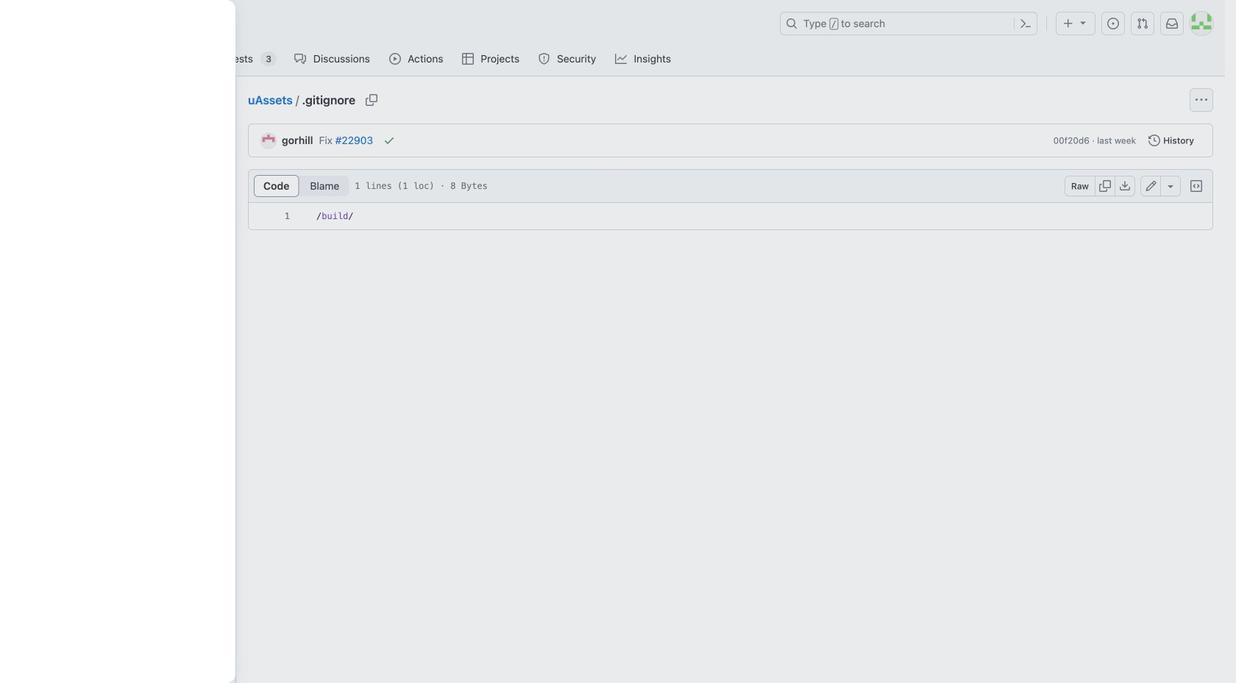Task type: locate. For each thing, give the bounding box(es) containing it.
draggable pane splitter slider
[[234, 77, 238, 684]]

notifications image
[[1167, 18, 1178, 29]]

command palette image
[[1020, 18, 1032, 29]]

open symbols panel tooltip
[[1186, 176, 1207, 197]]

history image
[[1149, 135, 1161, 146]]

copy path image
[[366, 94, 378, 106]]

download raw content image
[[1119, 180, 1131, 192]]

plus image
[[1063, 18, 1075, 29]]

more edit options image
[[1165, 180, 1177, 192]]



Task type: vqa. For each thing, say whether or not it's contained in the screenshot.
the star image at right
no



Task type: describe. For each thing, give the bounding box(es) containing it.
git pull request image
[[1137, 18, 1149, 29]]

file view element
[[254, 175, 350, 197]]

triangle down image
[[1078, 17, 1089, 28]]

issue opened image
[[1108, 18, 1119, 29]]

edit file image
[[1146, 180, 1157, 192]]

check image
[[383, 135, 395, 146]]

more file actions image
[[1196, 94, 1208, 106]]

copy raw content image
[[1100, 180, 1111, 192]]



